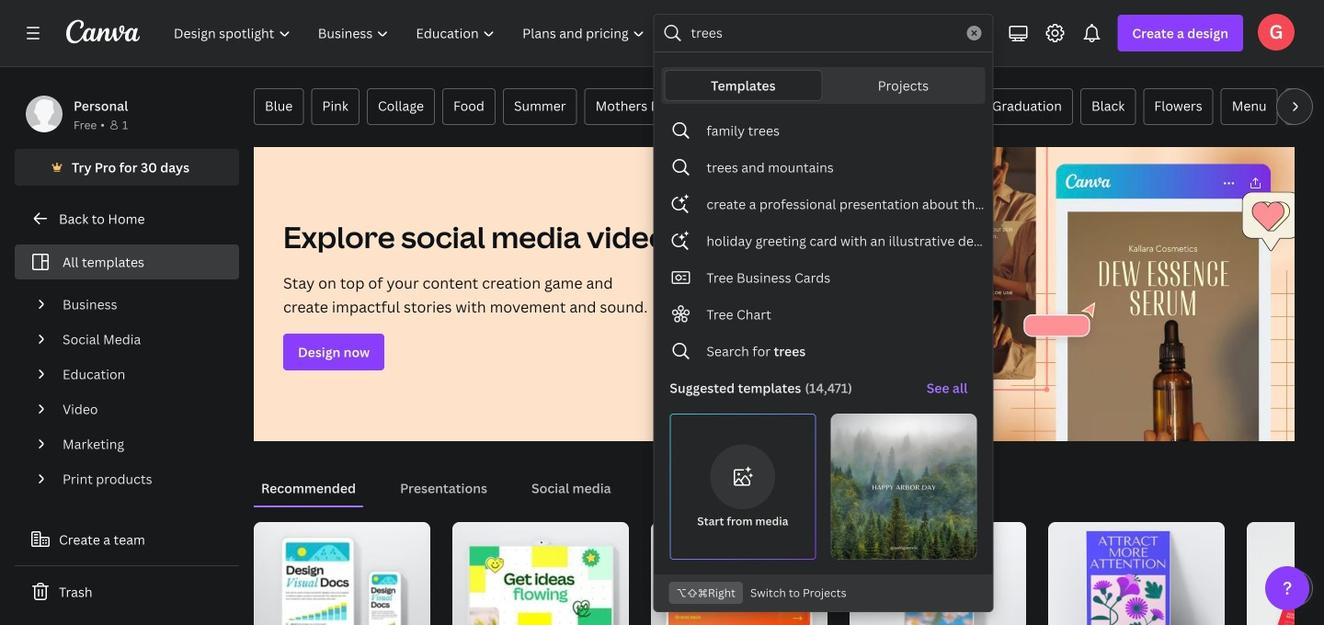Task type: vqa. For each thing, say whether or not it's contained in the screenshot.
Poster (18 × 24 In Portrait) Image
yes



Task type: locate. For each thing, give the bounding box(es) containing it.
list box
[[655, 112, 991, 567]]

top level navigation element
[[162, 15, 728, 51]]

doc image
[[254, 522, 430, 625], [254, 522, 430, 625]]

explore social media video trends image
[[878, 147, 1320, 441]]

instagram post (square) image
[[850, 522, 1026, 625], [905, 558, 973, 625]]

poster (18 × 24 in portrait) image
[[1048, 522, 1225, 625], [1086, 531, 1170, 625]]

whiteboard image
[[452, 522, 629, 625], [470, 547, 612, 625]]

genericname382024 image
[[1258, 14, 1295, 50]]

genericname382024 image
[[1258, 14, 1295, 50]]

presentation (16:9) image
[[651, 522, 828, 625], [668, 548, 810, 625]]

None search field
[[654, 15, 992, 611]]



Task type: describe. For each thing, give the bounding box(es) containing it.
Search search field
[[691, 16, 956, 51]]

resume image
[[1247, 522, 1324, 625]]

customize this template image
[[831, 414, 977, 560]]



